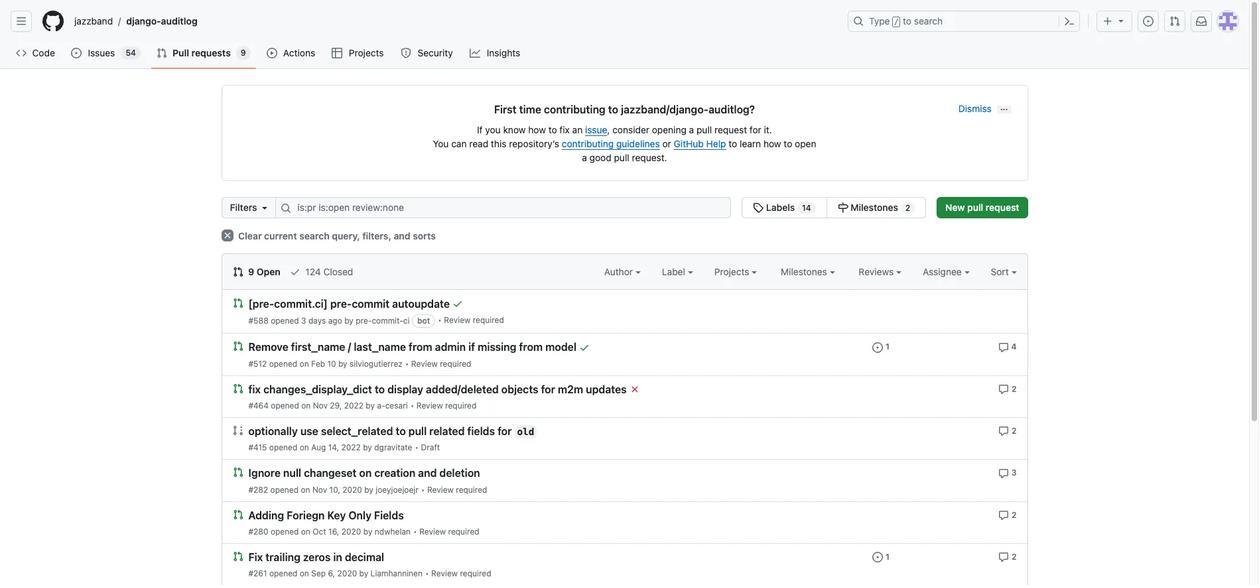 Task type: describe. For each thing, give the bounding box(es) containing it.
a inside to learn how to open a good pull request.
[[582, 152, 587, 163]]

code
[[32, 47, 55, 58]]

open pull request image for [pre-commit.ci] pre-commit autoupdate
[[233, 298, 243, 309]]

in
[[333, 552, 342, 564]]

pre-commit-ci link
[[356, 316, 410, 326]]

on inside the adding foriegn key only fields #280             opened on oct 16, 2020 by ndwhelan • review required
[[301, 527, 311, 537]]

author button
[[604, 265, 641, 279]]

4 link
[[999, 341, 1017, 353]]

1 for remove first_name / last_name from admin if missing from model
[[886, 342, 890, 352]]

14
[[802, 203, 811, 213]]

issue
[[585, 124, 608, 135]]

sort button
[[991, 265, 1017, 279]]

jazzband
[[74, 15, 113, 27]]

by inside the optionally use select_related to pull related fields for old #415             opened on aug 14, 2022 by dgravitate • draft
[[363, 443, 372, 453]]

opening
[[652, 124, 687, 135]]

ignore null changeset on creation and deletion link
[[249, 468, 480, 480]]

issue link
[[585, 124, 608, 135]]

opened inside the optionally use select_related to pull related fields for old #415             opened on aug 14, 2022 by dgravitate • draft
[[269, 443, 298, 453]]

oct
[[313, 527, 326, 537]]

open pull request image for fix changes_display_dict to display added/deleted objects for m2m updates
[[233, 383, 243, 394]]

django-auditlog link
[[121, 11, 203, 32]]

updates
[[586, 384, 627, 396]]

1 horizontal spatial search
[[914, 15, 943, 27]]

new
[[946, 202, 965, 213]]

model
[[546, 342, 577, 353]]

pull up github help link
[[697, 124, 712, 135]]

8 / 8 checks ok image
[[579, 342, 590, 353]]

• inside the adding foriegn key only fields #280             opened on oct 16, 2020 by ndwhelan • review required
[[414, 527, 417, 537]]

clear current search query, filters, and sorts link
[[221, 230, 436, 242]]

issue opened image for remove first_name / last_name from admin if missing from model
[[873, 342, 883, 353]]

opened right #464
[[271, 401, 299, 411]]

2 for fix changes_display_dict to display added/deleted objects for m2m updates
[[1012, 384, 1017, 394]]

0 vertical spatial 2022
[[344, 401, 364, 411]]

deletion
[[440, 468, 480, 480]]

124
[[306, 266, 321, 277]]

on inside fix trailing zeros in decimal #261             opened on sep 6, 2020 by liamhanninen • review required
[[300, 569, 309, 579]]

remove first_name / last_name from admin if missing from model
[[249, 342, 577, 353]]

#282
[[249, 485, 268, 495]]

on left the feb
[[300, 359, 309, 369]]

to right help on the top right of page
[[729, 138, 738, 149]]

homepage image
[[42, 11, 64, 32]]

2022 inside the optionally use select_related to pull related fields for old #415             opened on aug 14, 2022 by dgravitate • draft
[[341, 443, 361, 453]]

• right cesari
[[411, 401, 414, 411]]

to inside the optionally use select_related to pull related fields for old #415             opened on aug 14, 2022 by dgravitate • draft
[[396, 426, 406, 438]]

4
[[1012, 342, 1017, 352]]

projects inside popup button
[[715, 266, 752, 277]]

review required link for pre-commit-ci
[[444, 315, 504, 325]]

milestones for milestones 2
[[851, 202, 899, 213]]

2 from from the left
[[519, 342, 543, 353]]

16,
[[329, 527, 339, 537]]

shield image
[[401, 48, 411, 58]]

to right "type"
[[903, 15, 912, 27]]

milestones 2
[[849, 202, 911, 213]]

contributing guidelines link
[[562, 138, 660, 149]]

last_name
[[354, 342, 406, 353]]

to left the open
[[784, 138, 793, 149]]

use
[[301, 426, 318, 438]]

[pre-
[[249, 298, 274, 310]]

play image
[[267, 48, 277, 58]]

opened inside the adding foriegn key only fields #280             opened on oct 16, 2020 by ndwhelan • review required
[[271, 527, 299, 537]]

commit-
[[372, 316, 403, 326]]

milestones for milestones
[[781, 266, 830, 277]]

m2m
[[558, 384, 584, 396]]

fix
[[249, 552, 263, 564]]

actions link
[[261, 43, 322, 63]]

triangle down image
[[260, 202, 270, 213]]

0 vertical spatial how
[[528, 124, 546, 135]]

review required link for a-cesari
[[417, 401, 477, 411]]

required inside ignore null changeset on creation and deletion #282             opened on nov 10, 2020 by joeyjoejoejr • review required
[[456, 485, 487, 495]]

open
[[795, 138, 817, 149]]

1 / 6 checks ok image
[[630, 384, 640, 395]]

0 horizontal spatial search
[[299, 230, 330, 242]]

current
[[264, 230, 297, 242]]

open pull request element for adding foriegn key only fields
[[233, 509, 243, 520]]

requests
[[192, 47, 231, 58]]

to up repository's
[[549, 124, 557, 135]]

it.
[[764, 124, 772, 135]]

remove first_name / last_name from admin if missing from model link
[[249, 342, 577, 353]]

review down 11 / 11 checks ok icon
[[444, 315, 471, 325]]

creation
[[375, 468, 416, 480]]

fields
[[468, 426, 495, 438]]

#512             opened on feb 10 by silviogutierrez • review required
[[249, 359, 471, 369]]

display
[[388, 384, 423, 396]]

list containing jazzband
[[69, 11, 840, 32]]

10
[[328, 359, 336, 369]]

required inside fix trailing zeros in decimal #261             opened on sep 6, 2020 by liamhanninen • review required
[[460, 569, 491, 579]]

learn
[[740, 138, 761, 149]]

open
[[257, 266, 281, 277]]

for inside the optionally use select_related to pull related fields for old #415             opened on aug 14, 2022 by dgravitate • draft
[[498, 426, 512, 438]]

clear
[[238, 230, 262, 242]]

• review required
[[438, 315, 504, 325]]

open pull request image for adding foriegn key only fields
[[233, 509, 243, 520]]

open pull request element for fix changes_display_dict to display added/deleted objects for m2m updates
[[233, 383, 243, 394]]

guidelines
[[617, 138, 660, 149]]

on down changes_display_dict
[[301, 401, 311, 411]]

1 for fix trailing zeros in decimal
[[886, 552, 890, 562]]

review inside ignore null changeset on creation and deletion #282             opened on nov 10, 2020 by joeyjoejoejr • review required
[[427, 485, 454, 495]]

2020 inside ignore null changeset on creation and deletion #282             opened on nov 10, 2020 by joeyjoejoejr • review required
[[343, 485, 362, 495]]

ci
[[403, 316, 410, 326]]

by inside fix trailing zeros in decimal #261             opened on sep 6, 2020 by liamhanninen • review required
[[359, 569, 368, 579]]

14,
[[328, 443, 339, 453]]

trailing
[[266, 552, 301, 564]]

to up a-
[[375, 384, 385, 396]]

old
[[517, 427, 535, 438]]

request.
[[632, 152, 667, 163]]

2 inside the milestones 2
[[906, 203, 911, 213]]

1 from from the left
[[409, 342, 433, 353]]

required inside the adding foriegn key only fields #280             opened on oct 16, 2020 by ndwhelan • review required
[[448, 527, 480, 537]]

1 link for fix trailing zeros in decimal
[[873, 551, 890, 563]]

zeros
[[303, 552, 331, 564]]

/ for type
[[894, 17, 899, 27]]

review inside fix trailing zeros in decimal #261             opened on sep 6, 2020 by liamhanninen • review required
[[431, 569, 458, 579]]

type / to search
[[869, 15, 943, 27]]

reviews button
[[859, 265, 902, 279]]

remove
[[249, 342, 289, 353]]

assignee button
[[923, 265, 970, 279]]

2 for optionally use select_related to pull related fields for
[[1012, 426, 1017, 436]]

,
[[608, 124, 610, 135]]

you
[[433, 138, 449, 149]]

0 horizontal spatial projects
[[349, 47, 384, 58]]

admin
[[435, 342, 466, 353]]

on down null
[[301, 485, 310, 495]]

1 vertical spatial contributing
[[562, 138, 614, 149]]

Issues search field
[[276, 197, 732, 218]]

optionally use select_related to pull related fields for old #415             opened on aug 14, 2022 by dgravitate • draft
[[249, 426, 535, 453]]

triangle down image
[[1116, 15, 1127, 26]]

0 vertical spatial a
[[689, 124, 694, 135]]

graph image
[[470, 48, 481, 58]]

ago
[[328, 316, 342, 326]]

cesari
[[385, 401, 408, 411]]

security
[[418, 47, 453, 58]]

opened down commit.ci]
[[271, 316, 299, 326]]

insights
[[487, 47, 521, 58]]

changes_display_dict
[[264, 384, 372, 396]]

#512
[[249, 359, 267, 369]]

[pre-commit.ci] pre-commit autoupdate link
[[249, 298, 450, 310]]

#415
[[249, 443, 267, 453]]

if
[[477, 124, 483, 135]]

opened inside fix trailing zeros in decimal #261             opened on sep 6, 2020 by liamhanninen • review required
[[269, 569, 298, 579]]

tag image
[[753, 202, 764, 213]]

auditlog
[[161, 15, 198, 27]]

open pull request element for [pre-commit.ci] pre-commit autoupdate
[[233, 297, 243, 309]]

decimal
[[345, 552, 384, 564]]

closed
[[324, 266, 353, 277]]

draft link
[[421, 443, 440, 453]]

open pull request image for remove first_name / last_name from admin if missing from model
[[233, 341, 243, 352]]

first time contributing to jazzband/django-auditlog?
[[494, 104, 755, 115]]

command palette image
[[1065, 16, 1075, 27]]

11 / 11 checks ok image
[[452, 299, 463, 309]]

read
[[469, 138, 489, 149]]

null
[[283, 468, 301, 480]]

draft pull request element
[[233, 425, 243, 436]]

• inside ignore null changeset on creation and deletion #282             opened on nov 10, 2020 by joeyjoejoejr • review required
[[421, 485, 425, 495]]



Task type: locate. For each thing, give the bounding box(es) containing it.
code image
[[16, 48, 27, 58]]

1 horizontal spatial /
[[348, 342, 351, 353]]

0 vertical spatial milestones
[[851, 202, 899, 213]]

by right ago
[[345, 316, 354, 326]]

open pull request element left [pre- at the bottom left
[[233, 297, 243, 309]]

by left a-
[[366, 401, 375, 411]]

1 vertical spatial and
[[418, 468, 437, 480]]

pull up draft link
[[409, 426, 427, 438]]

request up help on the top right of page
[[715, 124, 747, 135]]

adding
[[249, 510, 284, 522]]

ndwhelan link
[[375, 527, 411, 537]]

9 left 'play' icon
[[241, 48, 246, 58]]

missing
[[478, 342, 517, 353]]

review down fix changes_display_dict to display added/deleted objects for m2m updates link
[[417, 401, 443, 411]]

search right "type"
[[914, 15, 943, 27]]

9 for 9 open
[[248, 266, 254, 277]]

6,
[[328, 569, 335, 579]]

Search all issues text field
[[276, 197, 732, 218]]

1 horizontal spatial how
[[764, 138, 782, 149]]

contributing down issue
[[562, 138, 614, 149]]

0 horizontal spatial issue opened image
[[71, 48, 82, 58]]

issue opened image right triangle down icon
[[1144, 16, 1154, 27]]

to up ,
[[608, 104, 619, 115]]

0 horizontal spatial git pull request image
[[157, 48, 167, 58]]

open pull request element left fix
[[233, 551, 243, 562]]

request
[[715, 124, 747, 135], [986, 202, 1020, 213]]

1 vertical spatial 1 link
[[873, 551, 890, 563]]

fix
[[560, 124, 570, 135], [249, 384, 261, 396]]

open pull request image left adding
[[233, 509, 243, 520]]

review required link for ndwhelan
[[420, 527, 480, 537]]

• inside the optionally use select_related to pull related fields for old #415             opened on aug 14, 2022 by dgravitate • draft
[[415, 443, 419, 453]]

a
[[689, 124, 694, 135], [582, 152, 587, 163]]

time
[[519, 104, 542, 115]]

to up dgravitate
[[396, 426, 406, 438]]

how up repository's
[[528, 124, 546, 135]]

issue opened image
[[873, 342, 883, 353], [873, 552, 883, 563]]

1 horizontal spatial 9
[[248, 266, 254, 277]]

/
[[118, 16, 121, 27], [894, 17, 899, 27], [348, 342, 351, 353]]

4 2 link from the top
[[999, 551, 1017, 563]]

joeyjoejoejr link
[[376, 485, 419, 495]]

1 vertical spatial 2020
[[342, 527, 361, 537]]

2 horizontal spatial git pull request image
[[1170, 16, 1181, 27]]

0 vertical spatial 1
[[886, 342, 890, 352]]

bot
[[417, 316, 430, 326]]

1 horizontal spatial fix
[[560, 124, 570, 135]]

0 vertical spatial 3
[[301, 316, 306, 326]]

and left sorts on the left top of page
[[394, 230, 411, 242]]

#588             opened 3 days ago by pre-commit-ci
[[249, 316, 410, 326]]

git pull request image inside '9 open' link
[[233, 267, 243, 277]]

1 vertical spatial 1
[[886, 552, 890, 562]]

/ for jazzband
[[118, 16, 121, 27]]

review right "ndwhelan" link
[[420, 527, 446, 537]]

dgravitate
[[374, 443, 412, 453]]

code link
[[11, 43, 61, 63]]

2 1 from the top
[[886, 552, 890, 562]]

open pull request image left the remove
[[233, 341, 243, 352]]

comment image inside '4' link
[[999, 342, 1009, 353]]

0 horizontal spatial /
[[118, 16, 121, 27]]

and for filters,
[[394, 230, 411, 242]]

git pull request image left pull
[[157, 48, 167, 58]]

and inside ignore null changeset on creation and deletion #282             opened on nov 10, 2020 by joeyjoejoejr • review required
[[418, 468, 437, 480]]

filters,
[[363, 230, 392, 242]]

optionally
[[249, 426, 298, 438]]

new pull request link
[[937, 197, 1028, 218]]

open pull request element left adding
[[233, 509, 243, 520]]

9
[[241, 48, 246, 58], [248, 266, 254, 277]]

pull right the new
[[968, 202, 984, 213]]

nov
[[313, 401, 328, 411], [313, 485, 327, 495]]

9 open link
[[233, 265, 281, 279]]

issue opened image
[[1144, 16, 1154, 27], [71, 48, 82, 58]]

sort
[[991, 266, 1009, 277]]

0 vertical spatial 1 link
[[873, 341, 890, 353]]

2022 right 29,
[[344, 401, 364, 411]]

dgravitate link
[[374, 443, 412, 453]]

0 horizontal spatial pre-
[[330, 298, 352, 310]]

0 vertical spatial pre-
[[330, 298, 352, 310]]

0 horizontal spatial and
[[394, 230, 411, 242]]

none search field containing filters
[[221, 197, 927, 218]]

1 open pull request element from the top
[[233, 297, 243, 309]]

• right joeyjoejoejr link
[[421, 485, 425, 495]]

projects right label popup button
[[715, 266, 752, 277]]

2020 right 16,
[[342, 527, 361, 537]]

0 horizontal spatial from
[[409, 342, 433, 353]]

help
[[707, 138, 726, 149]]

opened down the remove
[[269, 359, 297, 369]]

contributing up an at top left
[[544, 104, 606, 115]]

how inside to learn how to open a good pull request.
[[764, 138, 782, 149]]

joeyjoejoejr
[[376, 485, 419, 495]]

on inside the optionally use select_related to pull related fields for old #415             opened on aug 14, 2022 by dgravitate • draft
[[300, 443, 309, 453]]

a up github
[[689, 124, 694, 135]]

open pull request image left [pre- at the bottom left
[[233, 298, 243, 309]]

issue opened image for fix trailing zeros in decimal
[[873, 552, 883, 563]]

by right 10
[[338, 359, 348, 369]]

1 vertical spatial search
[[299, 230, 330, 242]]

liamhanninen
[[371, 569, 423, 579]]

fix changes_display_dict to display added/deleted objects for m2m updates
[[249, 384, 627, 396]]

0 horizontal spatial fix
[[249, 384, 261, 396]]

for left old at the left
[[498, 426, 512, 438]]

milestones right milestone icon
[[851, 202, 899, 213]]

open pull request element for fix trailing zeros in decimal
[[233, 551, 243, 562]]

open pull request image for fix trailing zeros in decimal
[[233, 551, 243, 562]]

1 vertical spatial 2022
[[341, 443, 361, 453]]

you
[[485, 124, 501, 135]]

search
[[914, 15, 943, 27], [299, 230, 330, 242]]

None search field
[[221, 197, 927, 218]]

3 open pull request image from the top
[[233, 467, 243, 478]]

1 horizontal spatial a
[[689, 124, 694, 135]]

open pull request element up the draft pull request element
[[233, 383, 243, 394]]

nov left 10,
[[313, 485, 327, 495]]

10,
[[330, 485, 340, 495]]

commit.ci]
[[274, 298, 328, 310]]

open pull request element
[[233, 297, 243, 309], [233, 341, 243, 352], [233, 383, 243, 394], [233, 467, 243, 478], [233, 509, 243, 520], [233, 551, 243, 562]]

opened inside ignore null changeset on creation and deletion #282             opened on nov 10, 2020 by joeyjoejoejr • review required
[[271, 485, 299, 495]]

by down ignore null changeset on creation and deletion link in the left bottom of the page
[[364, 485, 374, 495]]

open pull request image left ignore
[[233, 467, 243, 478]]

for
[[750, 124, 762, 135], [541, 384, 556, 396], [498, 426, 512, 438]]

pull inside to learn how to open a good pull request.
[[614, 152, 630, 163]]

nov inside ignore null changeset on creation and deletion #282             opened on nov 10, 2020 by joeyjoejoejr • review required
[[313, 485, 327, 495]]

pull
[[697, 124, 712, 135], [614, 152, 630, 163], [968, 202, 984, 213], [409, 426, 427, 438]]

1 vertical spatial projects
[[715, 266, 752, 277]]

2 link for optionally use select_related to pull related fields for
[[999, 425, 1017, 437]]

0 vertical spatial request
[[715, 124, 747, 135]]

0 vertical spatial for
[[750, 124, 762, 135]]

review required link down fix changes_display_dict to display added/deleted objects for m2m updates link
[[417, 401, 477, 411]]

by inside ignore null changeset on creation and deletion #282             opened on nov 10, 2020 by joeyjoejoejr • review required
[[364, 485, 374, 495]]

2
[[906, 203, 911, 213], [1012, 384, 1017, 394], [1012, 426, 1017, 436], [1012, 510, 1017, 520], [1012, 552, 1017, 562]]

1 comment image from the top
[[999, 426, 1010, 437]]

comment image for optionally use select_related to pull related fields for
[[999, 426, 1010, 437]]

0 horizontal spatial for
[[498, 426, 512, 438]]

comment image
[[999, 342, 1009, 353], [999, 384, 1010, 395], [999, 468, 1009, 479], [999, 552, 1010, 563]]

0 horizontal spatial request
[[715, 124, 747, 135]]

comment image
[[999, 426, 1010, 437], [999, 510, 1010, 521]]

comment image up 3 link
[[999, 426, 1010, 437]]

3
[[301, 316, 306, 326], [1012, 468, 1017, 478]]

1 vertical spatial how
[[764, 138, 782, 149]]

1 vertical spatial pre-
[[356, 316, 372, 326]]

new pull request
[[946, 202, 1020, 213]]

milestones inside issue element
[[851, 202, 899, 213]]

label button
[[662, 265, 693, 279]]

for left it.
[[750, 124, 762, 135]]

milestones inside popup button
[[781, 266, 830, 277]]

git pull request image left notifications icon
[[1170, 16, 1181, 27]]

2 for adding foriegn key only fields
[[1012, 510, 1017, 520]]

1 horizontal spatial 3
[[1012, 468, 1017, 478]]

29,
[[330, 401, 342, 411]]

by down decimal
[[359, 569, 368, 579]]

on left sep
[[300, 569, 309, 579]]

2020 inside the adding foriegn key only fields #280             opened on oct 16, 2020 by ndwhelan • review required
[[342, 527, 361, 537]]

issue opened image left issues
[[71, 48, 82, 58]]

silviogutierrez link
[[350, 359, 403, 369]]

changeset
[[304, 468, 357, 480]]

review down remove first_name / last_name from admin if missing from model "link"
[[411, 359, 438, 369]]

1 horizontal spatial from
[[519, 342, 543, 353]]

filters button
[[221, 197, 276, 218]]

nov left 29,
[[313, 401, 328, 411]]

review
[[444, 315, 471, 325], [411, 359, 438, 369], [417, 401, 443, 411], [427, 485, 454, 495], [420, 527, 446, 537], [431, 569, 458, 579]]

1 vertical spatial git pull request image
[[157, 48, 167, 58]]

0 vertical spatial fix
[[560, 124, 570, 135]]

related
[[430, 426, 465, 438]]

[pre-commit.ci] pre-commit autoupdate
[[249, 298, 450, 310]]

0 vertical spatial 9
[[241, 48, 246, 58]]

on left oct
[[301, 527, 311, 537]]

0 horizontal spatial how
[[528, 124, 546, 135]]

2 open pull request image from the top
[[233, 509, 243, 520]]

on left creation
[[359, 468, 372, 480]]

• left draft link
[[415, 443, 419, 453]]

1 vertical spatial 9
[[248, 266, 254, 277]]

1 horizontal spatial issue opened image
[[1144, 16, 1154, 27]]

comment image down 3 link
[[999, 510, 1010, 521]]

2020 for in
[[338, 569, 357, 579]]

open pull request image for ignore null changeset on creation and deletion
[[233, 467, 243, 478]]

notifications image
[[1197, 16, 1207, 27]]

a-cesari link
[[377, 401, 408, 411]]

issue element
[[742, 197, 927, 218]]

select_related
[[321, 426, 393, 438]]

1 horizontal spatial request
[[986, 202, 1020, 213]]

1 vertical spatial nov
[[313, 485, 327, 495]]

pull down the contributing guidelines 'link'
[[614, 152, 630, 163]]

0 horizontal spatial 9
[[241, 48, 246, 58]]

pre- up ago
[[330, 298, 352, 310]]

2 link for adding foriegn key only fields
[[999, 509, 1017, 521]]

• right liamhanninen link
[[425, 569, 429, 579]]

a down you can read this repository's contributing guidelines or github help
[[582, 152, 587, 163]]

6 open pull request element from the top
[[233, 551, 243, 562]]

2 horizontal spatial /
[[894, 17, 899, 27]]

foriegn
[[287, 510, 325, 522]]

comment image for fix changes_display_dict to display added/deleted objects for m2m updates
[[999, 384, 1010, 395]]

open pull request element left ignore
[[233, 467, 243, 478]]

review required link for silviogutierrez
[[411, 359, 471, 369]]

0 vertical spatial nov
[[313, 401, 328, 411]]

0 vertical spatial projects
[[349, 47, 384, 58]]

1 vertical spatial for
[[541, 384, 556, 396]]

comment image for adding foriegn key only fields
[[999, 510, 1010, 521]]

2 vertical spatial for
[[498, 426, 512, 438]]

1 horizontal spatial git pull request image
[[233, 267, 243, 277]]

opened down null
[[271, 485, 299, 495]]

search left query,
[[299, 230, 330, 242]]

2022 down select_related
[[341, 443, 361, 453]]

comment image for remove first_name / last_name from admin if missing from model
[[999, 342, 1009, 353]]

1 vertical spatial comment image
[[999, 510, 1010, 521]]

you can read this repository's contributing guidelines or github help
[[433, 138, 726, 149]]

0 vertical spatial git pull request image
[[1170, 16, 1181, 27]]

9 for 9
[[241, 48, 246, 58]]

1 horizontal spatial projects
[[715, 266, 752, 277]]

0 horizontal spatial 3
[[301, 316, 306, 326]]

projects link
[[327, 43, 390, 63]]

how down it.
[[764, 138, 782, 149]]

0 vertical spatial and
[[394, 230, 411, 242]]

1 vertical spatial issue opened image
[[873, 552, 883, 563]]

review down deletion
[[427, 485, 454, 495]]

check image
[[290, 267, 300, 277]]

4 open pull request image from the top
[[233, 551, 243, 562]]

good
[[590, 152, 612, 163]]

0 vertical spatial issue opened image
[[873, 342, 883, 353]]

git pull request image
[[1170, 16, 1181, 27], [157, 48, 167, 58], [233, 267, 243, 277]]

3 open pull request element from the top
[[233, 383, 243, 394]]

• inside fix trailing zeros in decimal #261             opened on sep 6, 2020 by liamhanninen • review required
[[425, 569, 429, 579]]

draft pull request image
[[233, 425, 243, 436]]

2022
[[344, 401, 364, 411], [341, 443, 361, 453]]

1 vertical spatial 3
[[1012, 468, 1017, 478]]

git pull request image for issue opened image to the left
[[157, 48, 167, 58]]

1 vertical spatial milestones
[[781, 266, 830, 277]]

open pull request image
[[233, 341, 243, 352], [233, 383, 243, 394], [233, 467, 243, 478], [233, 551, 243, 562]]

security link
[[396, 43, 459, 63]]

open pull request element left the remove
[[233, 341, 243, 352]]

• right bot
[[438, 315, 442, 325]]

list
[[69, 11, 840, 32]]

1 link for remove first_name / last_name from admin if missing from model
[[873, 341, 890, 353]]

2 link for fix changes_display_dict to display added/deleted objects for m2m updates
[[999, 383, 1017, 395]]

open pull request image up the draft pull request element
[[233, 383, 243, 394]]

3 2 link from the top
[[999, 509, 1017, 521]]

0 vertical spatial open pull request image
[[233, 298, 243, 309]]

fix up #464
[[249, 384, 261, 396]]

pre- down the commit
[[356, 316, 372, 326]]

if you know how to fix an issue ,           consider opening a pull request for it.
[[477, 124, 772, 135]]

fix left an at top left
[[560, 124, 570, 135]]

2020 for only
[[342, 527, 361, 537]]

sep
[[311, 569, 326, 579]]

1 horizontal spatial pre-
[[356, 316, 372, 326]]

insights link
[[465, 43, 527, 63]]

opened down adding
[[271, 527, 299, 537]]

opened down optionally
[[269, 443, 298, 453]]

2 vertical spatial 2020
[[338, 569, 357, 579]]

9 left open
[[248, 266, 254, 277]]

1 horizontal spatial milestones
[[851, 202, 899, 213]]

2 vertical spatial git pull request image
[[233, 267, 243, 277]]

comment image inside 3 link
[[999, 468, 1009, 479]]

1 2 link from the top
[[999, 383, 1017, 395]]

1 vertical spatial issue opened image
[[71, 48, 82, 58]]

fix trailing zeros in decimal link
[[249, 552, 384, 564]]

1 issue opened image from the top
[[873, 342, 883, 353]]

for left m2m
[[541, 384, 556, 396]]

2 1 link from the top
[[873, 551, 890, 563]]

open pull request element for ignore null changeset on creation and deletion
[[233, 467, 243, 478]]

author
[[604, 266, 636, 277]]

milestone image
[[838, 202, 849, 213]]

sorts
[[413, 230, 436, 242]]

adding foriegn key only fields #280             opened on oct 16, 2020 by ndwhelan • review required
[[249, 510, 480, 537]]

review right liamhanninen link
[[431, 569, 458, 579]]

pull inside the optionally use select_related to pull related fields for old #415             opened on aug 14, 2022 by dgravitate • draft
[[409, 426, 427, 438]]

ignore
[[249, 468, 281, 480]]

x image
[[221, 230, 233, 242]]

dismiss
[[959, 103, 992, 114]]

git pull request image for topmost issue opened image
[[1170, 16, 1181, 27]]

git pull request image left 9 open
[[233, 267, 243, 277]]

/ inside type / to search
[[894, 17, 899, 27]]

2 open pull request element from the top
[[233, 341, 243, 352]]

1 horizontal spatial for
[[541, 384, 556, 396]]

1 vertical spatial request
[[986, 202, 1020, 213]]

table image
[[332, 48, 343, 58]]

by inside the adding foriegn key only fields #280             opened on oct 16, 2020 by ndwhelan • review required
[[364, 527, 373, 537]]

/ inside jazzband / django-auditlog
[[118, 16, 121, 27]]

1 horizontal spatial and
[[418, 468, 437, 480]]

opened down trailing
[[269, 569, 298, 579]]

4 open pull request element from the top
[[233, 467, 243, 478]]

projects button
[[715, 265, 757, 279]]

from
[[409, 342, 433, 353], [519, 342, 543, 353]]

1 vertical spatial open pull request image
[[233, 509, 243, 520]]

/ left django-
[[118, 16, 121, 27]]

labels
[[766, 202, 795, 213]]

review required link for joeyjoejoejr
[[427, 485, 487, 495]]

• right "ndwhelan" link
[[414, 527, 417, 537]]

0 horizontal spatial a
[[582, 152, 587, 163]]

type
[[869, 15, 890, 27]]

on left aug
[[300, 443, 309, 453]]

review required link down 11 / 11 checks ok icon
[[444, 315, 504, 325]]

from down bot
[[409, 342, 433, 353]]

milestones down 14
[[781, 266, 830, 277]]

and down draft link
[[418, 468, 437, 480]]

to
[[903, 15, 912, 27], [608, 104, 619, 115], [549, 124, 557, 135], [729, 138, 738, 149], [784, 138, 793, 149], [375, 384, 385, 396], [396, 426, 406, 438]]

jazzband/django-
[[621, 104, 709, 115]]

/ right "type"
[[894, 17, 899, 27]]

and for creation
[[418, 468, 437, 480]]

by
[[345, 316, 354, 326], [338, 359, 348, 369], [366, 401, 375, 411], [363, 443, 372, 453], [364, 485, 374, 495], [364, 527, 373, 537], [359, 569, 368, 579]]

review required link right liamhanninen link
[[431, 569, 491, 579]]

fields
[[374, 510, 404, 522]]

first
[[494, 104, 517, 115]]

review inside the adding foriegn key only fields #280             opened on oct 16, 2020 by ndwhelan • review required
[[420, 527, 446, 537]]

2 horizontal spatial for
[[750, 124, 762, 135]]

124 closed
[[303, 266, 353, 277]]

0 horizontal spatial milestones
[[781, 266, 830, 277]]

9 open
[[246, 266, 281, 277]]

review required link for liamhanninen
[[431, 569, 491, 579]]

2020 inside fix trailing zeros in decimal #261             opened on sep 6, 2020 by liamhanninen • review required
[[338, 569, 357, 579]]

0 vertical spatial search
[[914, 15, 943, 27]]

0 vertical spatial 2020
[[343, 485, 362, 495]]

2020 right 6,
[[338, 569, 357, 579]]

ndwhelan
[[375, 527, 411, 537]]

2 2 link from the top
[[999, 425, 1017, 437]]

2 issue opened image from the top
[[873, 552, 883, 563]]

1
[[886, 342, 890, 352], [886, 552, 890, 562]]

5 open pull request element from the top
[[233, 509, 243, 520]]

1 open pull request image from the top
[[233, 298, 243, 309]]

1 1 link from the top
[[873, 341, 890, 353]]

by down the only
[[364, 527, 373, 537]]

by down select_related
[[363, 443, 372, 453]]

comment image for ignore null changeset on creation and deletion
[[999, 468, 1009, 479]]

review required link down deletion
[[427, 485, 487, 495]]

1 vertical spatial fix
[[249, 384, 261, 396]]

•
[[438, 315, 442, 325], [405, 359, 409, 369], [411, 401, 414, 411], [415, 443, 419, 453], [421, 485, 425, 495], [414, 527, 417, 537], [425, 569, 429, 579]]

1 1 from the top
[[886, 342, 890, 352]]

1 vertical spatial a
[[582, 152, 587, 163]]

2 comment image from the top
[[999, 510, 1010, 521]]

if
[[469, 342, 475, 353]]

plus image
[[1103, 16, 1114, 27]]

0 vertical spatial contributing
[[544, 104, 606, 115]]

1 open pull request image from the top
[[233, 341, 243, 352]]

can
[[451, 138, 467, 149]]

2020
[[343, 485, 362, 495], [342, 527, 361, 537], [338, 569, 357, 579]]

0 vertical spatial issue opened image
[[1144, 16, 1154, 27]]

review required link down the admin
[[411, 359, 471, 369]]

projects
[[349, 47, 384, 58], [715, 266, 752, 277]]

to learn how to open a good pull request.
[[582, 138, 817, 163]]

open pull request image
[[233, 298, 243, 309], [233, 509, 243, 520]]

2020 right 10,
[[343, 485, 362, 495]]

0 vertical spatial comment image
[[999, 426, 1010, 437]]

2 open pull request image from the top
[[233, 383, 243, 394]]

a-
[[377, 401, 385, 411]]

search image
[[281, 203, 292, 214]]

autoupdate
[[392, 298, 450, 310]]

liamhanninen link
[[371, 569, 423, 579]]

review required link right "ndwhelan" link
[[420, 527, 480, 537]]

issues
[[88, 47, 115, 58]]

open pull request element for remove first_name / last_name from admin if missing from model
[[233, 341, 243, 352]]

projects right table 'image'
[[349, 47, 384, 58]]

• down remove first_name / last_name from admin if missing from model "link"
[[405, 359, 409, 369]]



Task type: vqa. For each thing, say whether or not it's contained in the screenshot.
bottom 3
yes



